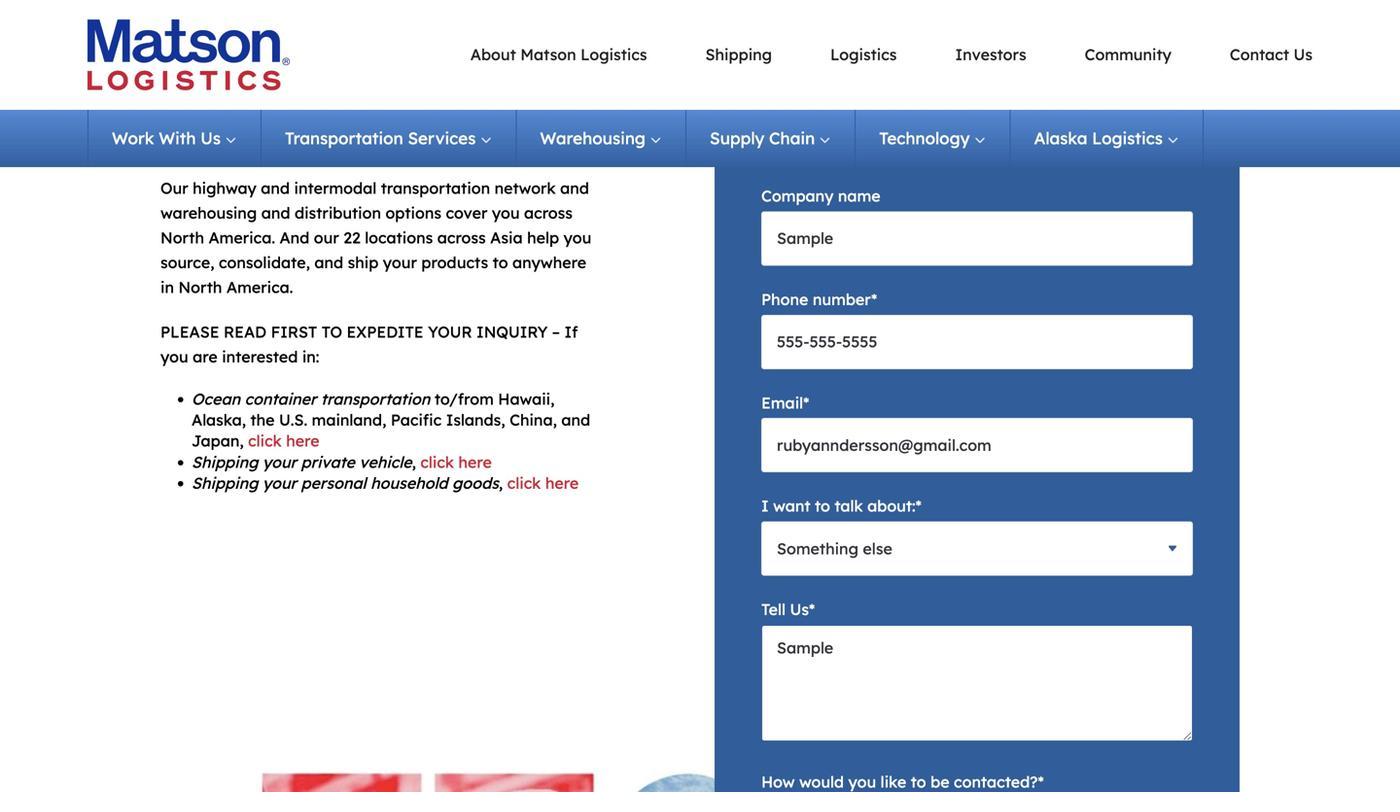 Task type: locate. For each thing, give the bounding box(es) containing it.
how would you like to be contacted? *
[[761, 773, 1044, 792]]

and up "and" on the top
[[261, 203, 290, 223]]

click here link
[[248, 431, 320, 451], [420, 452, 492, 472], [507, 473, 579, 493]]

phone
[[761, 290, 808, 309]]

0 vertical spatial to
[[493, 253, 508, 272]]

2 vertical spatial click here link
[[507, 473, 579, 493]]

source,
[[160, 253, 214, 272]]

to left the talk
[[815, 497, 830, 516]]

cover
[[446, 203, 488, 223]]

north up "source,"
[[160, 228, 204, 247]]

0 horizontal spatial to
[[493, 253, 508, 272]]

ship
[[348, 253, 379, 272]]

you inside please read first to expedite your inquiry – if you are interested in:
[[160, 347, 188, 366]]

shipping for shipping
[[705, 45, 772, 64]]

your down u.s.
[[263, 452, 297, 472]]

*
[[871, 290, 877, 309], [803, 393, 809, 413], [916, 497, 922, 516], [809, 600, 815, 619], [1038, 773, 1044, 792]]

0 vertical spatial transportation
[[381, 178, 490, 198]]

click
[[248, 431, 282, 451], [420, 452, 454, 472], [507, 473, 541, 493]]

1 horizontal spatial contact
[[1230, 45, 1289, 64]]

2 horizontal spatial us
[[1294, 45, 1313, 64]]

2 vertical spatial us
[[790, 600, 809, 619]]

1 vertical spatial across
[[437, 228, 486, 247]]

click up household
[[420, 452, 454, 472]]

0 vertical spatial here
[[286, 431, 320, 451]]

interested
[[222, 347, 298, 366]]

2 vertical spatial click
[[507, 473, 541, 493]]

0 horizontal spatial contact
[[468, 102, 559, 131]]

u.s.
[[279, 410, 307, 430]]

ocean
[[192, 389, 240, 409]]

ocean container transportation
[[192, 389, 430, 409]]

us for contact us
[[1294, 45, 1313, 64]]

alaska
[[1034, 128, 1088, 149]]

to down asia
[[493, 253, 508, 272]]

you down 'please'
[[160, 347, 188, 366]]

1 horizontal spatial across
[[524, 203, 573, 223]]

1 horizontal spatial click here link
[[420, 452, 492, 472]]

you left like
[[848, 773, 876, 792]]

across up the help
[[524, 203, 573, 223]]

options
[[385, 203, 441, 223]]

1 horizontal spatial here
[[458, 452, 492, 472]]

network
[[495, 178, 556, 198]]

tell us *
[[761, 600, 815, 619]]

and down our
[[314, 253, 343, 272]]

islands, china,
[[446, 410, 557, 430]]

0 vertical spatial ,
[[412, 452, 416, 472]]

2 vertical spatial here
[[545, 473, 579, 493]]

want
[[773, 497, 810, 516]]

menu containing warehousing
[[88, 110, 1204, 167]]

1 vertical spatial your
[[263, 452, 297, 472]]

click here link right goods on the left bottom of the page
[[507, 473, 579, 493]]

0 vertical spatial click here link
[[248, 431, 320, 451]]

your inside 'our highway and intermodal transportation network and warehousing and distribution options cover you across north america. and our 22 locations across asia help you source, consolidate, and ship your products to anywhere in north america.'
[[383, 253, 417, 272]]

your down locations
[[383, 253, 417, 272]]

1 vertical spatial click here link
[[420, 452, 492, 472]]

i want to talk about: *
[[761, 497, 922, 516]]

, up household
[[412, 452, 416, 472]]

your down the shipping your private vehicle ,
[[263, 473, 297, 493]]

america. down consolidate,
[[226, 278, 293, 297]]

1 vertical spatial shipping
[[192, 452, 258, 472]]

1 vertical spatial to
[[815, 497, 830, 516]]

highway
[[193, 178, 256, 198]]

2 horizontal spatial click here
[[507, 473, 579, 493]]

logistics link
[[830, 45, 897, 64]]

None telephone field
[[761, 315, 1193, 369]]

phone number *
[[761, 290, 877, 309]]

1 vertical spatial click
[[420, 452, 454, 472]]

technology
[[879, 128, 970, 149]]

your
[[383, 253, 417, 272], [263, 452, 297, 472], [263, 473, 297, 493]]

us inside request a quote, rate, or contact us today!
[[160, 134, 190, 163]]

None email field
[[761, 418, 1193, 473]]

0 vertical spatial shipping
[[705, 45, 772, 64]]

contact us
[[1230, 45, 1313, 64]]

click for private
[[420, 452, 454, 472]]

are
[[193, 347, 218, 366]]

2 horizontal spatial here
[[545, 473, 579, 493]]

shipping for shipping your private vehicle ,
[[192, 452, 258, 472]]

0 vertical spatial us
[[1294, 45, 1313, 64]]

1 horizontal spatial click here
[[420, 452, 492, 472]]

transportation inside 'our highway and intermodal transportation network and warehousing and distribution options cover you across north america. and our 22 locations across asia help you source, consolidate, and ship your products to anywhere in north america.'
[[381, 178, 490, 198]]

your inquiry –
[[428, 322, 560, 342]]

1 horizontal spatial to
[[815, 497, 830, 516]]

1 vertical spatial ,
[[499, 473, 503, 493]]

read
[[224, 322, 267, 342]]

north down "source,"
[[178, 278, 222, 297]]

click right goods on the left bottom of the page
[[507, 473, 541, 493]]

your for private
[[263, 452, 297, 472]]

2 horizontal spatial click
[[507, 473, 541, 493]]

0 horizontal spatial here
[[286, 431, 320, 451]]

and right islands, china,
[[561, 410, 590, 430]]

2 horizontal spatial click here link
[[507, 473, 579, 493]]

please
[[160, 322, 219, 342]]

company name
[[761, 186, 881, 206]]

anywhere
[[512, 253, 586, 272]]

1 vertical spatial contact
[[468, 102, 559, 131]]

0 vertical spatial click
[[248, 431, 282, 451]]

1 horizontal spatial logistics
[[830, 45, 897, 64]]

to
[[493, 253, 508, 272], [815, 497, 830, 516], [911, 773, 926, 792]]

0 vertical spatial across
[[524, 203, 573, 223]]

here up goods on the left bottom of the page
[[458, 452, 492, 472]]

0 vertical spatial click here
[[248, 431, 320, 451]]

transportation up mainland,
[[321, 389, 430, 409]]

2 vertical spatial your
[[263, 473, 297, 493]]

here right goods on the left bottom of the page
[[545, 473, 579, 493]]

1 vertical spatial here
[[458, 452, 492, 472]]

please read first to expedite your inquiry – if you are interested in:
[[160, 322, 578, 366]]

shipping your private vehicle ,
[[192, 452, 416, 472]]

us inside menu
[[1294, 45, 1313, 64]]

click down the
[[248, 431, 282, 451]]

2 vertical spatial to
[[911, 773, 926, 792]]

0 vertical spatial your
[[383, 253, 417, 272]]

0 vertical spatial contact
[[1230, 45, 1289, 64]]

our
[[160, 178, 188, 198]]

0 horizontal spatial us
[[160, 134, 190, 163]]

click here
[[248, 431, 320, 451], [420, 452, 492, 472], [507, 473, 579, 493]]

warehousing
[[160, 203, 257, 223]]

and inside to/from hawaii, alaska, the u.s. mainland, pacific islands, china, and japan,
[[561, 410, 590, 430]]

like
[[881, 773, 906, 792]]

click here right goods on the left bottom of the page
[[507, 473, 579, 493]]

and right highway
[[261, 178, 290, 198]]

rate,
[[368, 102, 429, 131]]

click here down u.s.
[[248, 431, 320, 451]]

None text field
[[761, 108, 966, 162], [989, 108, 1193, 162], [761, 108, 966, 162], [989, 108, 1193, 162]]

products
[[421, 253, 488, 272]]

0 horizontal spatial click here link
[[248, 431, 320, 451]]

shipping link
[[705, 45, 772, 64]]

menu
[[331, 42, 1313, 67], [88, 110, 1204, 167]]

us
[[1294, 45, 1313, 64], [160, 134, 190, 163], [790, 600, 809, 619]]

2 vertical spatial shipping
[[192, 473, 258, 493]]

click here up goods on the left bottom of the page
[[420, 452, 492, 472]]

you up asia
[[492, 203, 520, 223]]

shipping inside menu
[[705, 45, 772, 64]]

0 horizontal spatial ,
[[412, 452, 416, 472]]

click here link up goods on the left bottom of the page
[[420, 452, 492, 472]]

about
[[470, 45, 516, 64]]

1 vertical spatial menu
[[88, 110, 1204, 167]]

, down islands, china,
[[499, 473, 503, 493]]

or
[[436, 102, 461, 131]]

across down cover
[[437, 228, 486, 247]]

america.
[[209, 228, 275, 247], [226, 278, 293, 297]]

2 vertical spatial click here
[[507, 473, 579, 493]]

click here link down u.s.
[[248, 431, 320, 451]]

here up the shipping your private vehicle ,
[[286, 431, 320, 451]]

click here for household
[[507, 473, 579, 493]]

across
[[524, 203, 573, 223], [437, 228, 486, 247]]

1 horizontal spatial click
[[420, 452, 454, 472]]

0 vertical spatial menu
[[331, 42, 1313, 67]]

technology link
[[856, 110, 1011, 167]]

1 vertical spatial america.
[[226, 278, 293, 297]]

1 horizontal spatial us
[[790, 600, 809, 619]]

would
[[799, 773, 844, 792]]

north
[[160, 228, 204, 247], [178, 278, 222, 297]]

locations
[[365, 228, 433, 247]]

request a quote, rate, or contact us today!
[[160, 102, 559, 163]]

email
[[761, 393, 803, 413]]

22
[[343, 228, 361, 247]]

to/from hawaii, alaska, the u.s. mainland, pacific islands, china, and japan,
[[192, 389, 590, 451]]

expedite
[[347, 322, 424, 342]]

in
[[160, 278, 174, 297]]

to left the be
[[911, 773, 926, 792]]

america. up consolidate,
[[209, 228, 275, 247]]

and
[[261, 178, 290, 198], [560, 178, 589, 198], [261, 203, 290, 223], [314, 253, 343, 272], [561, 410, 590, 430]]

you
[[492, 203, 520, 223], [564, 228, 591, 247], [160, 347, 188, 366], [848, 773, 876, 792]]

1 vertical spatial us
[[160, 134, 190, 163]]

1 vertical spatial click here
[[420, 452, 492, 472]]

logistics
[[581, 45, 647, 64], [830, 45, 897, 64], [1092, 128, 1163, 149]]

1 vertical spatial transportation
[[321, 389, 430, 409]]

transportation up options
[[381, 178, 490, 198]]

contact
[[1230, 45, 1289, 64], [468, 102, 559, 131]]



Task type: vqa. For each thing, say whether or not it's contained in the screenshot.
TO
yes



Task type: describe. For each thing, give the bounding box(es) containing it.
Sample text field
[[761, 625, 1193, 742]]

supply chain
[[710, 128, 815, 149]]

about matson logistics link
[[470, 45, 647, 64]]

name
[[838, 186, 881, 206]]

investors link
[[955, 45, 1026, 64]]

consolidate,
[[219, 253, 310, 272]]

community link
[[1085, 45, 1172, 64]]

alaska logistics
[[1034, 128, 1163, 149]]

0 vertical spatial america.
[[209, 228, 275, 247]]

shipping for shipping your personal household goods ,
[[192, 473, 258, 493]]

company
[[761, 186, 834, 206]]

i
[[761, 497, 769, 516]]

2 horizontal spatial to
[[911, 773, 926, 792]]

warehousing
[[540, 128, 646, 149]]

vehicle
[[359, 452, 412, 472]]

0 vertical spatial north
[[160, 228, 204, 247]]

talk
[[835, 497, 863, 516]]

goods
[[452, 473, 499, 493]]

you right the help
[[564, 228, 591, 247]]

hawaii,
[[498, 389, 555, 409]]

Company name text field
[[761, 211, 1193, 266]]

the
[[250, 410, 275, 430]]

contact inside request a quote, rate, or contact us today!
[[468, 102, 559, 131]]

2 horizontal spatial logistics
[[1092, 128, 1163, 149]]

quote,
[[284, 102, 361, 131]]

alaska logistics link
[[1011, 110, 1204, 167]]

menu containing about matson logistics
[[331, 42, 1313, 67]]

community
[[1085, 45, 1172, 64]]

household
[[371, 473, 448, 493]]

and right network
[[560, 178, 589, 198]]

supply
[[710, 128, 764, 149]]

tell
[[761, 600, 786, 619]]

intermodal
[[294, 178, 377, 198]]

0 horizontal spatial across
[[437, 228, 486, 247]]

japan,
[[192, 431, 244, 451]]

private
[[301, 452, 355, 472]]

contact inside menu
[[1230, 45, 1289, 64]]

your for personal
[[263, 473, 297, 493]]

alaska,
[[192, 410, 246, 430]]

contacted?
[[954, 773, 1038, 792]]

how
[[761, 773, 795, 792]]

click for personal
[[507, 473, 541, 493]]

number
[[813, 290, 871, 309]]

here for household
[[545, 473, 579, 493]]

request
[[160, 102, 254, 131]]

warehousing link
[[517, 110, 686, 167]]

1 vertical spatial north
[[178, 278, 222, 297]]

our
[[314, 228, 339, 247]]

click here link for vehicle
[[420, 452, 492, 472]]

to/from
[[435, 389, 494, 409]]

a
[[261, 102, 276, 131]]

be
[[931, 773, 950, 792]]

0 horizontal spatial click here
[[248, 431, 320, 451]]

to
[[322, 322, 342, 342]]

email *
[[761, 393, 809, 413]]

0 horizontal spatial click
[[248, 431, 282, 451]]

distribution
[[295, 203, 381, 223]]

today!
[[197, 134, 275, 163]]

first
[[271, 322, 317, 342]]

our highway and intermodal transportation network and warehousing and distribution options cover you across north america. and our 22 locations across asia help you source, consolidate, and ship your products to anywhere in north america.
[[160, 178, 591, 297]]

if
[[564, 322, 578, 342]]

chain
[[769, 128, 815, 149]]

here for vehicle
[[458, 452, 492, 472]]

container
[[245, 389, 316, 409]]

about matson logistics
[[470, 45, 647, 64]]

in:
[[302, 347, 319, 366]]

personal
[[301, 473, 366, 493]]

0 horizontal spatial logistics
[[581, 45, 647, 64]]

us for tell us *
[[790, 600, 809, 619]]

click here for vehicle
[[420, 452, 492, 472]]

to inside 'our highway and intermodal transportation network and warehousing and distribution options cover you across north america. and our 22 locations across asia help you source, consolidate, and ship your products to anywhere in north america.'
[[493, 253, 508, 272]]

click here link for household
[[507, 473, 579, 493]]

shipping your personal household goods ,
[[192, 473, 503, 493]]

matson
[[520, 45, 576, 64]]

mainland,
[[312, 410, 386, 430]]

1 horizontal spatial ,
[[499, 473, 503, 493]]

contact us link
[[1230, 45, 1313, 64]]

and
[[280, 228, 310, 247]]

asia
[[490, 228, 523, 247]]

help
[[527, 228, 559, 247]]

pacific
[[391, 410, 442, 430]]

investors
[[955, 45, 1026, 64]]

supply chain link
[[686, 110, 856, 167]]

about:
[[867, 497, 916, 516]]



